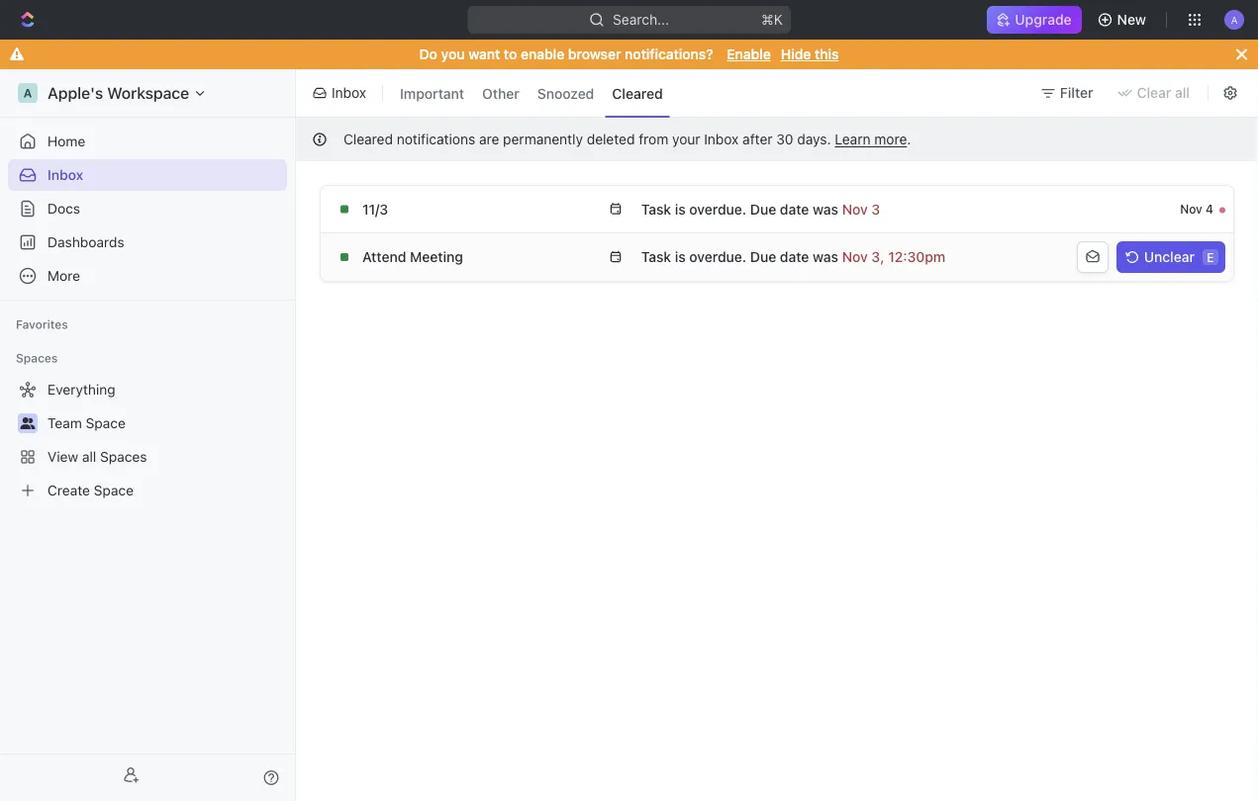 Task type: vqa. For each thing, say whether or not it's contained in the screenshot.
inbox to the left
yes



Task type: locate. For each thing, give the bounding box(es) containing it.
sidebar navigation
[[0, 69, 300, 802]]

1 horizontal spatial a
[[1231, 14, 1238, 25]]

workspace
[[107, 84, 189, 102]]

view
[[48, 449, 78, 465]]

nov for attend meeting
[[1180, 250, 1203, 264]]

cleared notifications are permanently deleted from your inbox after 30 days. learn more .
[[344, 131, 911, 148]]

all right view
[[82, 449, 96, 465]]

notifications
[[397, 131, 475, 148]]

spaces down favorites
[[16, 351, 58, 365]]

inbox right your
[[704, 131, 739, 148]]

spaces up create space 'link'
[[100, 449, 147, 465]]

home link
[[8, 126, 287, 157]]

3
[[1206, 250, 1214, 264]]

space inside 'link'
[[94, 483, 134, 499]]

enable
[[727, 46, 771, 62]]

1 vertical spatial nov
[[1180, 250, 1203, 264]]

filter
[[1060, 85, 1093, 101]]

view all spaces link
[[8, 442, 283, 473]]

1 vertical spatial space
[[94, 483, 134, 499]]

1 vertical spatial all
[[82, 449, 96, 465]]

apple's
[[48, 84, 103, 102]]

2 horizontal spatial inbox
[[704, 131, 739, 148]]

space down view all spaces
[[94, 483, 134, 499]]

11/3
[[362, 201, 388, 217]]

0 vertical spatial a
[[1231, 14, 1238, 25]]

team space link
[[48, 408, 283, 440]]

space
[[86, 415, 126, 432], [94, 483, 134, 499]]

space for team space
[[86, 415, 126, 432]]

a inside navigation
[[23, 86, 32, 100]]

do you want to enable browser notifications? enable hide this
[[419, 46, 839, 62]]

space up view all spaces
[[86, 415, 126, 432]]

space for create space
[[94, 483, 134, 499]]

all for view
[[82, 449, 96, 465]]

0 vertical spatial inbox
[[332, 85, 366, 101]]

attend meeting
[[362, 249, 463, 265]]

cleared for cleared notifications are permanently deleted from your inbox after 30 days. learn more .
[[344, 131, 393, 148]]

nov
[[1180, 202, 1203, 216], [1180, 250, 1203, 264]]

0 horizontal spatial all
[[82, 449, 96, 465]]

view all spaces
[[48, 449, 147, 465]]

1 vertical spatial cleared
[[344, 131, 393, 148]]

inbox down home
[[48, 167, 83, 183]]

spaces
[[16, 351, 58, 365], [100, 449, 147, 465]]

favorites
[[16, 318, 68, 332]]

0 horizontal spatial spaces
[[16, 351, 58, 365]]

tree
[[8, 374, 287, 507]]

0 vertical spatial cleared
[[612, 85, 663, 101]]

tree containing everything
[[8, 374, 287, 507]]

docs link
[[8, 193, 287, 225]]

filter button
[[1032, 77, 1105, 109]]

1 nov from the top
[[1180, 202, 1203, 216]]

all for clear
[[1175, 85, 1190, 101]]

2 vertical spatial inbox
[[48, 167, 83, 183]]

attend
[[362, 249, 406, 265]]

clear
[[1137, 85, 1171, 101]]

cleared left notifications
[[344, 131, 393, 148]]

nov 3
[[1180, 250, 1214, 264]]

cleared down do you want to enable browser notifications? enable hide this
[[612, 85, 663, 101]]

1 horizontal spatial cleared
[[612, 85, 663, 101]]

cleared
[[612, 85, 663, 101], [344, 131, 393, 148]]

1 horizontal spatial all
[[1175, 85, 1190, 101]]

all right clear
[[1175, 85, 1190, 101]]

learn
[[835, 131, 871, 148]]

0 vertical spatial spaces
[[16, 351, 58, 365]]

0 horizontal spatial cleared
[[344, 131, 393, 148]]

30
[[776, 131, 794, 148]]

0 vertical spatial all
[[1175, 85, 1190, 101]]

all
[[1175, 85, 1190, 101], [82, 449, 96, 465]]

a
[[1231, 14, 1238, 25], [23, 86, 32, 100]]

upgrade link
[[987, 6, 1082, 34]]

more button
[[8, 260, 287, 292]]

hide
[[781, 46, 811, 62]]

all inside button
[[1175, 85, 1190, 101]]

new button
[[1090, 4, 1158, 36]]

2 nov from the top
[[1180, 250, 1203, 264]]

unread image
[[1220, 207, 1226, 213]]

everything link
[[8, 374, 283, 406]]

0 vertical spatial space
[[86, 415, 126, 432]]

1 horizontal spatial inbox
[[332, 85, 366, 101]]

0 horizontal spatial a
[[23, 86, 32, 100]]

1 vertical spatial a
[[23, 86, 32, 100]]

all inside sidebar navigation
[[82, 449, 96, 465]]

inbox left important
[[332, 85, 366, 101]]

cleared inside button
[[612, 85, 663, 101]]

nov left 3
[[1180, 250, 1203, 264]]

learn more link
[[835, 131, 907, 148]]

clear all
[[1137, 85, 1190, 101]]

deleted
[[587, 131, 635, 148]]

0 horizontal spatial inbox
[[48, 167, 83, 183]]

1 vertical spatial inbox
[[704, 131, 739, 148]]

nov left "4"
[[1180, 202, 1203, 216]]

tab list
[[389, 65, 674, 121]]

4
[[1206, 202, 1214, 216]]

nov 4
[[1180, 202, 1214, 216]]

e
[[1207, 250, 1214, 264]]

favorites button
[[8, 313, 76, 337]]

create space link
[[8, 475, 283, 507]]

apple's workspace
[[48, 84, 189, 102]]

inbox
[[332, 85, 366, 101], [704, 131, 739, 148], [48, 167, 83, 183]]

1 vertical spatial spaces
[[100, 449, 147, 465]]

permanently
[[503, 131, 583, 148]]

unread image
[[1220, 255, 1226, 261]]

a inside dropdown button
[[1231, 14, 1238, 25]]

want
[[468, 46, 500, 62]]

0 vertical spatial nov
[[1180, 202, 1203, 216]]



Task type: describe. For each thing, give the bounding box(es) containing it.
team
[[48, 415, 82, 432]]

upgrade
[[1015, 11, 1072, 28]]

important
[[400, 85, 464, 101]]

docs
[[48, 200, 80, 217]]

enable
[[521, 46, 565, 62]]

you
[[441, 46, 465, 62]]

cleared button
[[605, 77, 670, 109]]

home
[[48, 133, 85, 149]]

dashboards link
[[8, 227, 287, 258]]

tree inside sidebar navigation
[[8, 374, 287, 507]]

browser
[[568, 46, 621, 62]]

team space
[[48, 415, 126, 432]]

a button
[[1219, 4, 1250, 36]]

user group image
[[20, 418, 35, 430]]

after
[[743, 131, 773, 148]]

everything
[[48, 382, 115, 398]]

your
[[672, 131, 700, 148]]

are
[[479, 131, 499, 148]]

clear all button
[[1109, 77, 1202, 109]]

snoozed button
[[530, 77, 601, 109]]

notifications?
[[625, 46, 713, 62]]

meeting
[[410, 249, 463, 265]]

more
[[48, 268, 80, 284]]

dashboards
[[48, 234, 124, 250]]

1 horizontal spatial spaces
[[100, 449, 147, 465]]

nov for 11/3
[[1180, 202, 1203, 216]]

create
[[48, 483, 90, 499]]

to
[[504, 46, 517, 62]]

unclear
[[1144, 249, 1195, 265]]

inbox link
[[8, 159, 287, 191]]

this
[[815, 46, 839, 62]]

new
[[1117, 11, 1146, 28]]

inbox inside sidebar navigation
[[48, 167, 83, 183]]

apple's workspace, , element
[[18, 83, 38, 103]]

other button
[[475, 77, 526, 109]]

other
[[482, 85, 520, 101]]

days.
[[797, 131, 831, 148]]

important button
[[393, 77, 471, 109]]

from
[[639, 131, 668, 148]]

do
[[419, 46, 437, 62]]

create space
[[48, 483, 134, 499]]

tab list containing important
[[389, 65, 674, 121]]

search...
[[613, 11, 669, 28]]

⌘k
[[761, 11, 783, 28]]

more
[[874, 131, 907, 148]]

cleared for cleared
[[612, 85, 663, 101]]

.
[[907, 131, 911, 148]]

snoozed
[[537, 85, 594, 101]]



